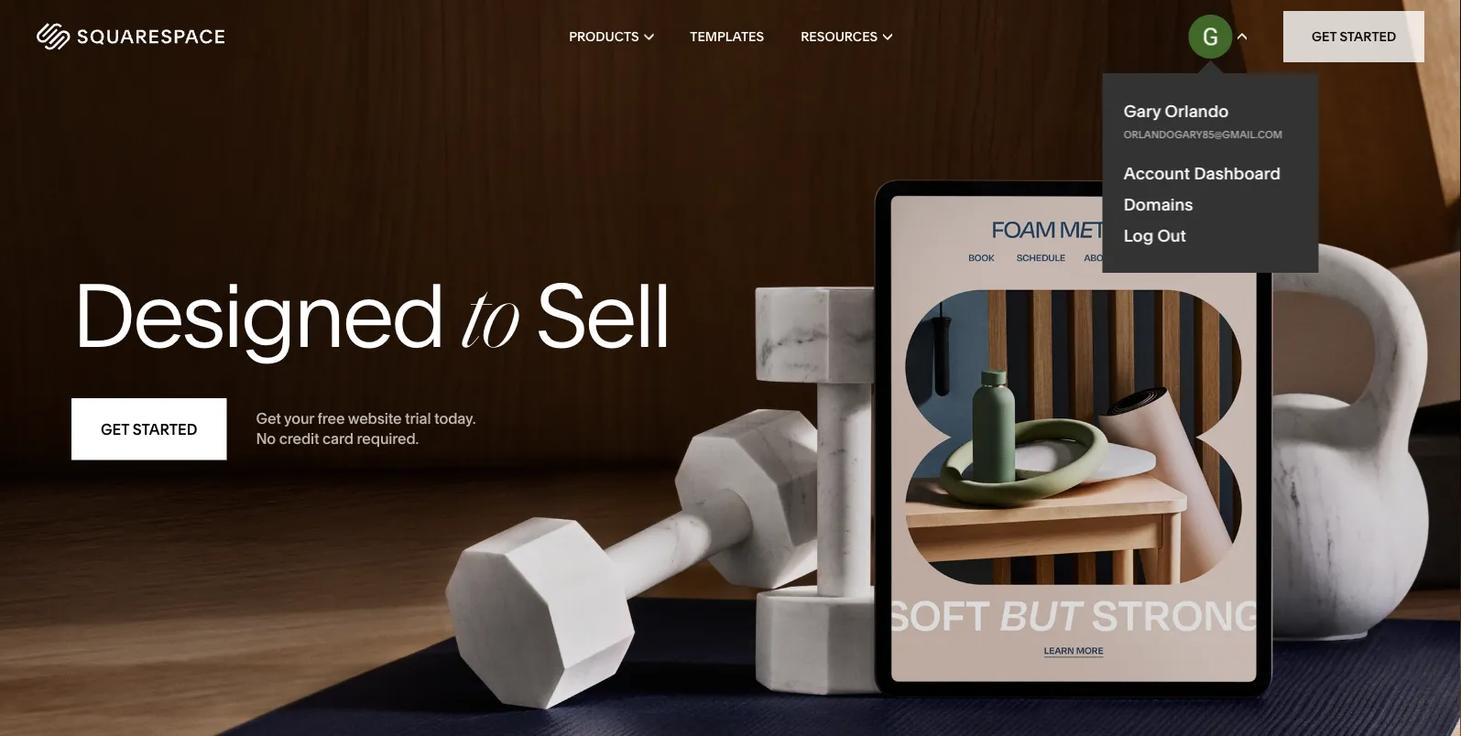 Task type: vqa. For each thing, say whether or not it's contained in the screenshot.
Domains link
yes



Task type: locate. For each thing, give the bounding box(es) containing it.
log
[[1124, 225, 1154, 246]]

log out link
[[1124, 225, 1186, 246]]

orlandogary85@gmail.com
[[1124, 128, 1283, 141]]

1 horizontal spatial get
[[256, 410, 281, 428]]

designed to sell
[[71, 262, 670, 369]]

1 vertical spatial get started
[[101, 420, 197, 438]]

products button
[[569, 0, 653, 73]]

today.
[[434, 410, 476, 428]]

0 horizontal spatial get started
[[101, 420, 197, 438]]

get your free website trial today. no credit card required.
[[256, 410, 476, 448]]

get started link
[[1284, 11, 1425, 62], [71, 398, 227, 460]]

started
[[1340, 29, 1396, 44], [133, 420, 197, 438]]

get inside 'get your free website trial today. no credit card required.'
[[256, 410, 281, 428]]

1 vertical spatial started
[[133, 420, 197, 438]]

free
[[317, 410, 345, 428]]

squarespace logo link
[[37, 23, 314, 50]]

started for the topmost get started link
[[1340, 29, 1396, 44]]

trial
[[405, 410, 431, 428]]

get started
[[1312, 29, 1396, 44], [101, 420, 197, 438]]

0 horizontal spatial get started link
[[71, 398, 227, 460]]

0 vertical spatial get started link
[[1284, 11, 1425, 62]]

card
[[323, 430, 354, 448]]

0 vertical spatial started
[[1340, 29, 1396, 44]]

0 horizontal spatial started
[[133, 420, 197, 438]]

credit
[[279, 430, 319, 448]]

products
[[569, 29, 639, 44]]

templates link
[[690, 0, 764, 73]]

1 horizontal spatial get started link
[[1284, 11, 1425, 62]]

gary
[[1124, 101, 1161, 121]]

1 vertical spatial get started link
[[71, 398, 227, 460]]

account dashboard link
[[1124, 163, 1298, 183]]

1 horizontal spatial started
[[1340, 29, 1396, 44]]

domains
[[1124, 194, 1193, 214]]

account
[[1124, 163, 1190, 183]]

domains link
[[1124, 194, 1298, 214]]

your
[[284, 410, 314, 428]]

to
[[462, 281, 517, 369]]

get
[[1312, 29, 1337, 44], [256, 410, 281, 428], [101, 420, 129, 438]]

0 vertical spatial get started
[[1312, 29, 1396, 44]]

account dashboard
[[1124, 163, 1281, 183]]

log out
[[1124, 225, 1186, 246]]



Task type: describe. For each thing, give the bounding box(es) containing it.
squarespace logo image
[[37, 23, 224, 50]]

no
[[256, 430, 276, 448]]

website
[[348, 410, 402, 428]]

gary orlando orlandogary85@gmail.com
[[1124, 101, 1283, 141]]

0 horizontal spatial get
[[101, 420, 129, 438]]

designed
[[71, 262, 444, 369]]

orlando
[[1165, 101, 1229, 121]]

templates
[[690, 29, 764, 44]]

resources button
[[801, 0, 892, 73]]

started for the left get started link
[[133, 420, 197, 438]]

out
[[1157, 225, 1186, 246]]

2 horizontal spatial get
[[1312, 29, 1337, 44]]

required.
[[357, 430, 419, 448]]

dashboard
[[1194, 163, 1281, 183]]

sell
[[535, 262, 670, 369]]

1 horizontal spatial get started
[[1312, 29, 1396, 44]]

resources
[[801, 29, 878, 44]]



